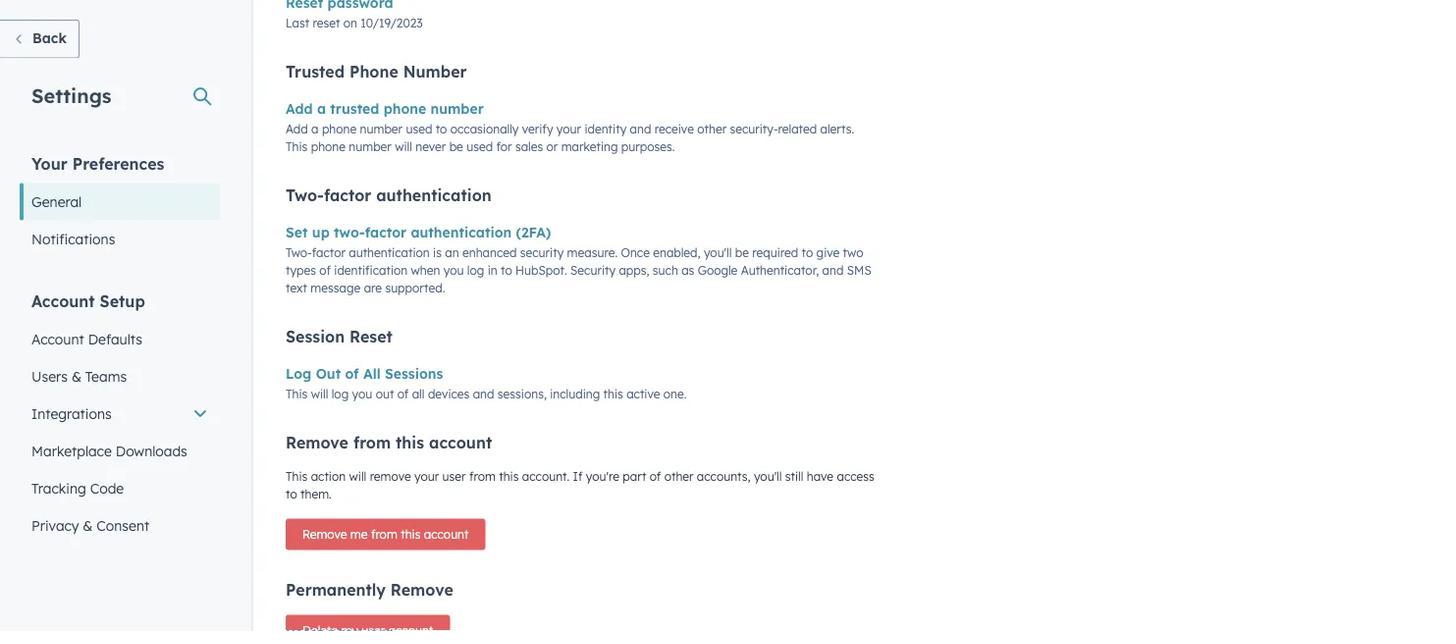 Task type: vqa. For each thing, say whether or not it's contained in the screenshot.
this within "this action will remove your user from this account. if you're part of other accounts, you'll still have access to them."
yes



Task type: locate. For each thing, give the bounding box(es) containing it.
other right part
[[665, 469, 694, 484]]

from
[[353, 433, 391, 452], [469, 469, 496, 484], [371, 527, 398, 542]]

0 horizontal spatial will
[[311, 387, 328, 402]]

0 horizontal spatial be
[[450, 139, 463, 154]]

log down out
[[332, 387, 349, 402]]

1 vertical spatial your
[[415, 469, 439, 484]]

0 vertical spatial and
[[630, 122, 652, 136]]

add a trusted phone number add a phone number used to occasionally verify your identity and receive other security-related alerts. this phone number will never be used for sales or marketing purposes.
[[286, 100, 855, 154]]

devices
[[428, 387, 470, 402]]

reset
[[313, 16, 340, 30]]

account for account setup
[[31, 291, 95, 311]]

factor
[[324, 185, 372, 205], [365, 223, 407, 240], [312, 245, 346, 260]]

account setup element
[[20, 290, 220, 582]]

settings
[[31, 83, 112, 108]]

1 vertical spatial a
[[311, 122, 319, 136]]

3 this from the top
[[286, 469, 308, 484]]

will inside 'add a trusted phone number add a phone number used to occasionally verify your identity and receive other security-related alerts. this phone number will never be used for sales or marketing purposes.'
[[395, 139, 412, 154]]

&
[[72, 368, 81, 385], [83, 517, 93, 534]]

of
[[320, 263, 331, 278], [345, 365, 359, 382], [398, 387, 409, 402], [650, 469, 661, 484]]

to inside 'add a trusted phone number add a phone number used to occasionally verify your identity and receive other security-related alerts. this phone number will never be used for sales or marketing purposes.'
[[436, 122, 447, 136]]

this down the log
[[286, 387, 308, 402]]

1 vertical spatial account
[[424, 527, 469, 542]]

verify
[[522, 122, 553, 136]]

this right me
[[401, 527, 421, 542]]

0 vertical spatial authentication
[[376, 185, 492, 205]]

other right receive
[[698, 122, 727, 136]]

once
[[621, 245, 650, 260]]

you inside log out of all sessions this will log you out of all devices and sessions, including this active one.
[[352, 387, 373, 402]]

2 vertical spatial from
[[371, 527, 398, 542]]

a left trusted
[[317, 100, 326, 117]]

phone
[[350, 61, 399, 81]]

from right me
[[371, 527, 398, 542]]

1 horizontal spatial will
[[349, 469, 367, 484]]

out
[[316, 365, 341, 382]]

1 vertical spatial authentication
[[411, 223, 512, 240]]

1 horizontal spatial you
[[444, 263, 464, 278]]

1 horizontal spatial &
[[83, 517, 93, 534]]

1 horizontal spatial other
[[698, 122, 727, 136]]

will right action
[[349, 469, 367, 484]]

notifications link
[[20, 221, 220, 258]]

on
[[344, 16, 358, 30]]

authentication up set up two-factor authentication (2fa) button
[[376, 185, 492, 205]]

to left them.
[[286, 487, 297, 502]]

this left the active
[[604, 387, 624, 402]]

to inside 'this action will remove your user from this account. if you're part of other accounts, you'll still have access to them.'
[[286, 487, 297, 502]]

your preferences
[[31, 154, 164, 173]]

0 horizontal spatial other
[[665, 469, 694, 484]]

from right user
[[469, 469, 496, 484]]

account up users
[[31, 331, 84, 348]]

sales
[[516, 139, 543, 154]]

will down out
[[311, 387, 328, 402]]

1 this from the top
[[286, 139, 308, 154]]

tracking code
[[31, 480, 124, 497]]

two-
[[286, 185, 324, 205], [286, 245, 312, 260]]

log
[[286, 365, 312, 382]]

0 vertical spatial will
[[395, 139, 412, 154]]

back link
[[0, 20, 79, 58]]

your
[[31, 154, 68, 173]]

2 vertical spatial number
[[349, 139, 392, 154]]

sessions,
[[498, 387, 547, 402]]

remove inside button
[[303, 527, 347, 542]]

your left user
[[415, 469, 439, 484]]

integrations
[[31, 405, 112, 422]]

2 account from the top
[[31, 331, 84, 348]]

2 horizontal spatial and
[[823, 263, 844, 278]]

this
[[604, 387, 624, 402], [396, 433, 424, 452], [499, 469, 519, 484], [401, 527, 421, 542]]

authentication up identification
[[349, 245, 430, 260]]

remove
[[370, 469, 411, 484]]

you'll up 'google'
[[704, 245, 732, 260]]

1 vertical spatial &
[[83, 517, 93, 534]]

(2fa)
[[516, 223, 551, 240]]

them.
[[301, 487, 332, 502]]

0 vertical spatial log
[[467, 263, 485, 278]]

& right users
[[72, 368, 81, 385]]

account
[[429, 433, 492, 452], [424, 527, 469, 542]]

0 horizontal spatial your
[[415, 469, 439, 484]]

be up 'google'
[[735, 245, 749, 260]]

is
[[433, 245, 442, 260]]

and down give
[[823, 263, 844, 278]]

remove
[[286, 433, 349, 452], [303, 527, 347, 542], [391, 580, 454, 600]]

0 vertical spatial factor
[[324, 185, 372, 205]]

1 account from the top
[[31, 291, 95, 311]]

remove for remove me from this account
[[303, 527, 347, 542]]

you
[[444, 263, 464, 278], [352, 387, 373, 402]]

log inside log out of all sessions this will log you out of all devices and sessions, including this active one.
[[332, 387, 349, 402]]

related
[[779, 122, 817, 136]]

and
[[630, 122, 652, 136], [823, 263, 844, 278], [473, 387, 495, 402]]

2 two- from the top
[[286, 245, 312, 260]]

remove left me
[[303, 527, 347, 542]]

to left give
[[802, 245, 814, 260]]

be right never
[[450, 139, 463, 154]]

two- up types
[[286, 245, 312, 260]]

1 horizontal spatial your
[[557, 122, 582, 136]]

account up account defaults
[[31, 291, 95, 311]]

factor down up
[[312, 245, 346, 260]]

privacy & consent link
[[20, 507, 220, 545]]

2 this from the top
[[286, 387, 308, 402]]

are
[[364, 281, 382, 296]]

1 vertical spatial this
[[286, 387, 308, 402]]

1 vertical spatial log
[[332, 387, 349, 402]]

1 horizontal spatial you'll
[[754, 469, 782, 484]]

back
[[32, 29, 67, 47]]

2 vertical spatial and
[[473, 387, 495, 402]]

privacy & consent
[[31, 517, 149, 534]]

a down trusted
[[311, 122, 319, 136]]

you down log out of all sessions button
[[352, 387, 373, 402]]

you'll left still
[[754, 469, 782, 484]]

1 vertical spatial other
[[665, 469, 694, 484]]

0 vertical spatial used
[[406, 122, 433, 136]]

general link
[[20, 183, 220, 221]]

1 vertical spatial add
[[286, 122, 308, 136]]

used up never
[[406, 122, 433, 136]]

0 vertical spatial two-
[[286, 185, 324, 205]]

2 horizontal spatial will
[[395, 139, 412, 154]]

you're
[[586, 469, 620, 484]]

if
[[573, 469, 583, 484]]

1 vertical spatial from
[[469, 469, 496, 484]]

to up never
[[436, 122, 447, 136]]

integrations button
[[20, 395, 220, 433]]

& right privacy
[[83, 517, 93, 534]]

authentication up an
[[411, 223, 512, 240]]

set up two-factor authentication (2fa) two-factor authentication is an enhanced security measure. once enabled, you'll be required to give two types of identification when you log in to hubspot. security apps, such as google authenticator, and sms text message are supported.
[[286, 223, 872, 296]]

be inside 'add a trusted phone number add a phone number used to occasionally verify your identity and receive other security-related alerts. this phone number will never be used for sales or marketing purposes.'
[[450, 139, 463, 154]]

remove from this account
[[286, 433, 492, 452]]

0 vertical spatial other
[[698, 122, 727, 136]]

teams
[[85, 368, 127, 385]]

add
[[286, 100, 313, 117], [286, 122, 308, 136]]

1 vertical spatial and
[[823, 263, 844, 278]]

0 horizontal spatial you'll
[[704, 245, 732, 260]]

0 vertical spatial you
[[444, 263, 464, 278]]

authentication
[[376, 185, 492, 205], [411, 223, 512, 240], [349, 245, 430, 260]]

0 vertical spatial you'll
[[704, 245, 732, 260]]

log left in on the left of the page
[[467, 263, 485, 278]]

a
[[317, 100, 326, 117], [311, 122, 319, 136]]

2 vertical spatial this
[[286, 469, 308, 484]]

this action will remove your user from this account. if you're part of other accounts, you'll still have access to them.
[[286, 469, 875, 502]]

1 horizontal spatial log
[[467, 263, 485, 278]]

0 horizontal spatial &
[[72, 368, 81, 385]]

from inside 'this action will remove your user from this account. if you're part of other accounts, you'll still have access to them.'
[[469, 469, 496, 484]]

0 horizontal spatial used
[[406, 122, 433, 136]]

0 vertical spatial a
[[317, 100, 326, 117]]

1 vertical spatial be
[[735, 245, 749, 260]]

set
[[286, 223, 308, 240]]

other
[[698, 122, 727, 136], [665, 469, 694, 484]]

2 vertical spatial remove
[[391, 580, 454, 600]]

session
[[286, 326, 345, 346]]

privacy
[[31, 517, 79, 534]]

all
[[412, 387, 425, 402]]

10/19/2023
[[361, 16, 423, 30]]

0 horizontal spatial you
[[352, 387, 373, 402]]

0 vertical spatial add
[[286, 100, 313, 117]]

used
[[406, 122, 433, 136], [467, 139, 493, 154]]

1 vertical spatial will
[[311, 387, 328, 402]]

and right devices
[[473, 387, 495, 402]]

alerts.
[[821, 122, 855, 136]]

to
[[436, 122, 447, 136], [802, 245, 814, 260], [501, 263, 512, 278], [286, 487, 297, 502]]

your inside 'this action will remove your user from this account. if you're part of other accounts, you'll still have access to them.'
[[415, 469, 439, 484]]

factor down two-factor authentication
[[365, 223, 407, 240]]

phone
[[384, 100, 427, 117], [322, 122, 357, 136], [311, 139, 346, 154]]

2 vertical spatial will
[[349, 469, 367, 484]]

2 vertical spatial phone
[[311, 139, 346, 154]]

this down trusted
[[286, 139, 308, 154]]

this
[[286, 139, 308, 154], [286, 387, 308, 402], [286, 469, 308, 484]]

will inside 'this action will remove your user from this account. if you're part of other accounts, you'll still have access to them.'
[[349, 469, 367, 484]]

an
[[445, 245, 459, 260]]

be inside set up two-factor authentication (2fa) two-factor authentication is an enhanced security measure. once enabled, you'll be required to give two types of identification when you log in to hubspot. security apps, such as google authenticator, and sms text message are supported.
[[735, 245, 749, 260]]

this left account.
[[499, 469, 519, 484]]

you'll inside set up two-factor authentication (2fa) two-factor authentication is an enhanced security measure. once enabled, you'll be required to give two types of identification when you log in to hubspot. security apps, such as google authenticator, and sms text message are supported.
[[704, 245, 732, 260]]

1 vertical spatial remove
[[303, 527, 347, 542]]

0 vertical spatial &
[[72, 368, 81, 385]]

0 vertical spatial phone
[[384, 100, 427, 117]]

one.
[[664, 387, 687, 402]]

0 horizontal spatial and
[[473, 387, 495, 402]]

security
[[571, 263, 616, 278]]

1 vertical spatial account
[[31, 331, 84, 348]]

0 vertical spatial account
[[31, 291, 95, 311]]

set up two-factor authentication (2fa) button
[[286, 220, 551, 244]]

used down occasionally
[[467, 139, 493, 154]]

apps,
[[619, 263, 650, 278]]

& inside "link"
[[72, 368, 81, 385]]

0 horizontal spatial log
[[332, 387, 349, 402]]

1 vertical spatial you'll
[[754, 469, 782, 484]]

will
[[395, 139, 412, 154], [311, 387, 328, 402], [349, 469, 367, 484]]

from up remove at bottom left
[[353, 433, 391, 452]]

1 horizontal spatial be
[[735, 245, 749, 260]]

log inside set up two-factor authentication (2fa) two-factor authentication is an enhanced security measure. once enabled, you'll be required to give two types of identification when you log in to hubspot. security apps, such as google authenticator, and sms text message are supported.
[[467, 263, 485, 278]]

marketplace
[[31, 442, 112, 460]]

1 vertical spatial two-
[[286, 245, 312, 260]]

account down user
[[424, 527, 469, 542]]

1 horizontal spatial and
[[630, 122, 652, 136]]

enabled,
[[653, 245, 701, 260]]

google
[[698, 263, 738, 278]]

in
[[488, 263, 498, 278]]

still
[[786, 469, 804, 484]]

1 vertical spatial you
[[352, 387, 373, 402]]

your up or
[[557, 122, 582, 136]]

two- up the set
[[286, 185, 324, 205]]

1 add from the top
[[286, 100, 313, 117]]

factor up two-
[[324, 185, 372, 205]]

and up purposes.
[[630, 122, 652, 136]]

log out of all sessions button
[[286, 362, 443, 385]]

remove down remove me from this account button
[[391, 580, 454, 600]]

action
[[311, 469, 346, 484]]

you down an
[[444, 263, 464, 278]]

0 vertical spatial remove
[[286, 433, 349, 452]]

remove up action
[[286, 433, 349, 452]]

remove for remove from this account
[[286, 433, 349, 452]]

0 vertical spatial your
[[557, 122, 582, 136]]

0 vertical spatial this
[[286, 139, 308, 154]]

this up them.
[[286, 469, 308, 484]]

will left never
[[395, 139, 412, 154]]

0 vertical spatial be
[[450, 139, 463, 154]]

0 vertical spatial account
[[429, 433, 492, 452]]

1 horizontal spatial used
[[467, 139, 493, 154]]

general
[[31, 193, 82, 210]]

account up user
[[429, 433, 492, 452]]



Task type: describe. For each thing, give the bounding box(es) containing it.
downloads
[[116, 442, 187, 460]]

preferences
[[72, 154, 164, 173]]

this inside log out of all sessions this will log you out of all devices and sessions, including this active one.
[[604, 387, 624, 402]]

marketplace downloads link
[[20, 433, 220, 470]]

tracking code link
[[20, 470, 220, 507]]

tracking
[[31, 480, 86, 497]]

reset
[[350, 326, 393, 346]]

measure.
[[567, 245, 618, 260]]

1 vertical spatial number
[[360, 122, 403, 136]]

out
[[376, 387, 394, 402]]

your preferences element
[[20, 153, 220, 258]]

hubspot.
[[516, 263, 567, 278]]

this inside 'this action will remove your user from this account. if you're part of other accounts, you'll still have access to them.'
[[286, 469, 308, 484]]

sms
[[847, 263, 872, 278]]

remove me from this account button
[[286, 519, 486, 550]]

two
[[843, 245, 864, 260]]

your inside 'add a trusted phone number add a phone number used to occasionally verify your identity and receive other security-related alerts. this phone number will never be used for sales or marketing purposes.'
[[557, 122, 582, 136]]

consent
[[97, 517, 149, 534]]

this inside 'this action will remove your user from this account. if you're part of other accounts, you'll still have access to them.'
[[499, 469, 519, 484]]

0 vertical spatial number
[[431, 100, 484, 117]]

you inside set up two-factor authentication (2fa) two-factor authentication is an enhanced security measure. once enabled, you'll be required to give two types of identification when you log in to hubspot. security apps, such as google authenticator, and sms text message are supported.
[[444, 263, 464, 278]]

this inside 'add a trusted phone number add a phone number used to occasionally verify your identity and receive other security-related alerts. this phone number will never be used for sales or marketing purposes.'
[[286, 139, 308, 154]]

account setup
[[31, 291, 145, 311]]

or
[[547, 139, 558, 154]]

two- inside set up two-factor authentication (2fa) two-factor authentication is an enhanced security measure. once enabled, you'll be required to give two types of identification when you log in to hubspot. security apps, such as google authenticator, and sms text message are supported.
[[286, 245, 312, 260]]

other inside 'this action will remove your user from this account. if you're part of other accounts, you'll still have access to them.'
[[665, 469, 694, 484]]

users & teams
[[31, 368, 127, 385]]

other inside 'add a trusted phone number add a phone number used to occasionally verify your identity and receive other security-related alerts. this phone number will never be used for sales or marketing purposes.'
[[698, 122, 727, 136]]

as
[[682, 263, 695, 278]]

0 vertical spatial from
[[353, 433, 391, 452]]

supported.
[[385, 281, 445, 296]]

account inside button
[[424, 527, 469, 542]]

when
[[411, 263, 440, 278]]

log out of all sessions this will log you out of all devices and sessions, including this active one.
[[286, 365, 687, 402]]

will inside log out of all sessions this will log you out of all devices and sessions, including this active one.
[[311, 387, 328, 402]]

for
[[497, 139, 512, 154]]

code
[[90, 480, 124, 497]]

message
[[311, 281, 361, 296]]

access
[[837, 469, 875, 484]]

this inside log out of all sessions this will log you out of all devices and sessions, including this active one.
[[286, 387, 308, 402]]

security-
[[730, 122, 779, 136]]

defaults
[[88, 331, 142, 348]]

and inside set up two-factor authentication (2fa) two-factor authentication is an enhanced security measure. once enabled, you'll be required to give two types of identification when you log in to hubspot. security apps, such as google authenticator, and sms text message are supported.
[[823, 263, 844, 278]]

active
[[627, 387, 661, 402]]

such
[[653, 263, 679, 278]]

from inside button
[[371, 527, 398, 542]]

identity
[[585, 122, 627, 136]]

marketing
[[562, 139, 618, 154]]

1 vertical spatial phone
[[322, 122, 357, 136]]

& for privacy
[[83, 517, 93, 534]]

authenticator,
[[741, 263, 819, 278]]

this inside button
[[401, 527, 421, 542]]

give
[[817, 245, 840, 260]]

account.
[[522, 469, 570, 484]]

users & teams link
[[20, 358, 220, 395]]

required
[[753, 245, 799, 260]]

1 vertical spatial factor
[[365, 223, 407, 240]]

accounts,
[[697, 469, 751, 484]]

1 two- from the top
[[286, 185, 324, 205]]

identification
[[334, 263, 408, 278]]

receive
[[655, 122, 694, 136]]

1 vertical spatial used
[[467, 139, 493, 154]]

users
[[31, 368, 68, 385]]

security
[[520, 245, 564, 260]]

& for users
[[72, 368, 81, 385]]

of inside set up two-factor authentication (2fa) two-factor authentication is an enhanced security measure. once enabled, you'll be required to give two types of identification when you log in to hubspot. security apps, such as google authenticator, and sms text message are supported.
[[320, 263, 331, 278]]

2 vertical spatial factor
[[312, 245, 346, 260]]

to right in on the left of the page
[[501, 263, 512, 278]]

and inside 'add a trusted phone number add a phone number used to occasionally verify your identity and receive other security-related alerts. this phone number will never be used for sales or marketing purposes.'
[[630, 122, 652, 136]]

2 add from the top
[[286, 122, 308, 136]]

and inside log out of all sessions this will log you out of all devices and sessions, including this active one.
[[473, 387, 495, 402]]

permanently
[[286, 580, 386, 600]]

two-
[[334, 223, 365, 240]]

me
[[350, 527, 368, 542]]

marketplace downloads
[[31, 442, 187, 460]]

account defaults link
[[20, 321, 220, 358]]

occasionally
[[451, 122, 519, 136]]

number
[[403, 61, 467, 81]]

up
[[312, 223, 330, 240]]

account defaults
[[31, 331, 142, 348]]

sessions
[[385, 365, 443, 382]]

two-factor authentication
[[286, 185, 492, 205]]

notifications
[[31, 230, 115, 248]]

enhanced
[[463, 245, 517, 260]]

you'll inside 'this action will remove your user from this account. if you're part of other accounts, you'll still have access to them.'
[[754, 469, 782, 484]]

setup
[[100, 291, 145, 311]]

this up remove at bottom left
[[396, 433, 424, 452]]

2 vertical spatial authentication
[[349, 245, 430, 260]]

of inside 'this action will remove your user from this account. if you're part of other accounts, you'll still have access to them.'
[[650, 469, 661, 484]]

account for account defaults
[[31, 331, 84, 348]]

trusted
[[286, 61, 345, 81]]

permanently remove
[[286, 580, 454, 600]]

session reset
[[286, 326, 393, 346]]

all
[[363, 365, 381, 382]]

user
[[443, 469, 466, 484]]

remove me from this account
[[303, 527, 469, 542]]

have
[[807, 469, 834, 484]]

last reset on 10/19/2023
[[286, 16, 423, 30]]



